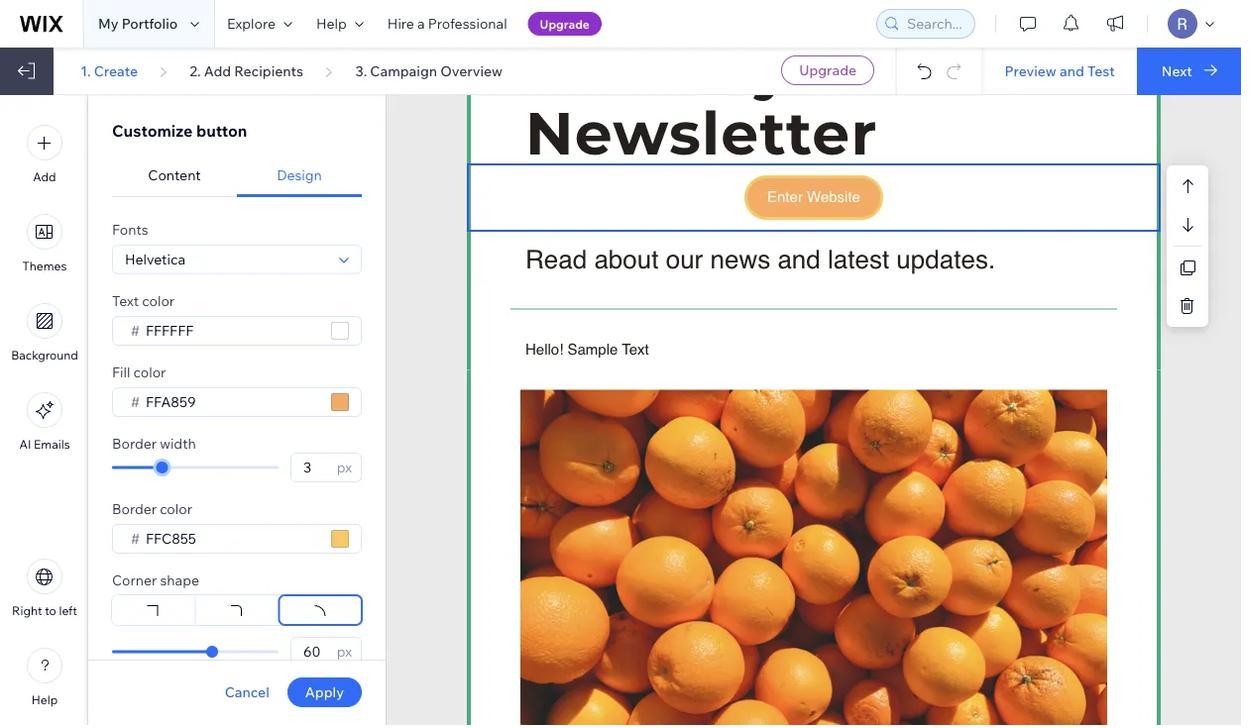 Task type: describe. For each thing, give the bounding box(es) containing it.
enter website
[[767, 188, 861, 206]]

0 horizontal spatial text
[[112, 292, 139, 310]]

1. create link
[[80, 62, 138, 80]]

themes
[[22, 259, 67, 274]]

preview and test
[[1005, 62, 1115, 79]]

professional
[[428, 15, 507, 32]]

emails
[[34, 437, 70, 452]]

our
[[666, 244, 703, 274]]

background
[[11, 348, 78, 363]]

2 px from the top
[[337, 643, 352, 661]]

2. add recipients link
[[190, 62, 303, 80]]

hello!
[[525, 341, 563, 358]]

border color
[[112, 501, 192, 518]]

customize
[[112, 121, 193, 141]]

color for fill color
[[133, 364, 166, 381]]

hello! sample text
[[525, 341, 649, 358]]

background button
[[11, 303, 78, 363]]

# for text
[[131, 322, 140, 340]]

1 horizontal spatial and
[[1060, 62, 1084, 79]]

fill
[[112, 364, 130, 381]]

1 vertical spatial help
[[31, 693, 58, 708]]

add inside 2. add recipients link
[[204, 62, 231, 79]]

next button
[[1137, 48, 1241, 95]]

hire a professional
[[387, 15, 507, 32]]

ai emails button
[[19, 393, 70, 452]]

3.
[[355, 62, 367, 79]]

to
[[45, 604, 56, 619]]

my portfolio
[[98, 15, 178, 32]]

website
[[807, 188, 861, 206]]

corner shape
[[112, 572, 199, 589]]

3. campaign overview
[[355, 62, 503, 79]]

hire a professional link
[[376, 0, 519, 48]]

border width
[[112, 435, 196, 453]]

left
[[59, 604, 77, 619]]

recipients
[[234, 62, 303, 79]]

next
[[1162, 62, 1192, 79]]

0 horizontal spatial help button
[[27, 648, 62, 708]]

portfolio
[[122, 15, 178, 32]]

text color
[[112, 292, 175, 310]]

2.
[[190, 62, 201, 79]]

enter website link
[[748, 178, 880, 216]]

border for border color
[[112, 501, 157, 518]]

explore
[[227, 15, 276, 32]]

ai emails
[[19, 437, 70, 452]]

campaign
[[370, 62, 437, 79]]

tab list containing content
[[112, 155, 362, 197]]

no fill field for fill color
[[140, 389, 325, 416]]

1 px from the top
[[337, 459, 352, 476]]



Task type: vqa. For each thing, say whether or not it's contained in the screenshot.
Sidebar element
no



Task type: locate. For each thing, give the bounding box(es) containing it.
text right sample
[[622, 341, 649, 358]]

1 vertical spatial upgrade
[[799, 61, 857, 79]]

0 horizontal spatial upgrade button
[[528, 12, 602, 36]]

2 vertical spatial color
[[160, 501, 192, 518]]

border down border width
[[112, 501, 157, 518]]

color for border color
[[160, 501, 192, 518]]

text up fill
[[112, 292, 139, 310]]

2 no fill field from the top
[[140, 389, 325, 416]]

help
[[316, 15, 347, 32], [31, 693, 58, 708]]

right to left button
[[12, 559, 77, 619]]

overview
[[440, 62, 503, 79]]

1 horizontal spatial add
[[204, 62, 231, 79]]

fonts
[[112, 221, 148, 238]]

1 vertical spatial add
[[33, 170, 56, 184]]

0 vertical spatial and
[[1060, 62, 1084, 79]]

0 vertical spatial no fill field
[[140, 317, 325, 345]]

1 vertical spatial help button
[[27, 648, 62, 708]]

2 vertical spatial #
[[131, 530, 140, 548]]

1.
[[80, 62, 91, 79]]

1 horizontal spatial help button
[[304, 0, 376, 48]]

updates.
[[897, 244, 996, 274]]

add inside add button
[[33, 170, 56, 184]]

0 horizontal spatial add
[[33, 170, 56, 184]]

# down fill color
[[131, 394, 140, 411]]

content
[[148, 167, 201, 184]]

no fill field for text color
[[140, 317, 325, 345]]

ai
[[19, 437, 31, 452]]

upgrade button
[[528, 12, 602, 36], [781, 56, 875, 85]]

px
[[337, 459, 352, 476], [337, 643, 352, 661]]

hire
[[387, 15, 414, 32]]

latest
[[828, 244, 889, 274]]

# for fill
[[131, 394, 140, 411]]

read about our news and latest updates.
[[525, 244, 996, 274]]

my
[[98, 15, 118, 32]]

color for text color
[[142, 292, 175, 310]]

0 vertical spatial upgrade
[[540, 16, 590, 31]]

text
[[112, 292, 139, 310], [622, 341, 649, 358]]

add button
[[27, 125, 62, 184]]

1 vertical spatial border
[[112, 501, 157, 518]]

content button
[[112, 155, 237, 197]]

shape
[[160, 572, 199, 589]]

create
[[94, 62, 138, 79]]

0 vertical spatial upgrade button
[[528, 12, 602, 36]]

tab list
[[112, 155, 362, 197]]

None text field
[[297, 454, 331, 482]]

news
[[710, 244, 771, 274]]

no fill field down text color
[[140, 317, 325, 345]]

# down text color
[[131, 322, 140, 340]]

sample
[[568, 341, 618, 358]]

enter
[[767, 188, 803, 206]]

test
[[1088, 62, 1115, 79]]

corner
[[112, 572, 157, 589]]

help button down right to left
[[27, 648, 62, 708]]

2. add recipients
[[190, 62, 303, 79]]

border
[[112, 435, 157, 453], [112, 501, 157, 518]]

1 no fill field from the top
[[140, 317, 325, 345]]

border left width
[[112, 435, 157, 453]]

1 horizontal spatial upgrade
[[799, 61, 857, 79]]

width
[[160, 435, 196, 453]]

design
[[277, 167, 322, 184]]

0 vertical spatial color
[[142, 292, 175, 310]]

customize button
[[112, 121, 247, 141]]

3. campaign overview link
[[355, 62, 503, 80]]

newsletter
[[525, 97, 878, 169]]

apply
[[305, 684, 344, 701]]

1 vertical spatial color
[[133, 364, 166, 381]]

0 vertical spatial add
[[204, 62, 231, 79]]

help left hire
[[316, 15, 347, 32]]

and left test
[[1060, 62, 1084, 79]]

1 horizontal spatial upgrade button
[[781, 56, 875, 85]]

help button
[[304, 0, 376, 48], [27, 648, 62, 708]]

0 vertical spatial help button
[[304, 0, 376, 48]]

and
[[1060, 62, 1084, 79], [778, 244, 821, 274]]

2 border from the top
[[112, 501, 157, 518]]

None field
[[119, 246, 333, 274]]

0 vertical spatial px
[[337, 459, 352, 476]]

1 horizontal spatial help
[[316, 15, 347, 32]]

3 # from the top
[[131, 530, 140, 548]]

# down border color
[[131, 530, 140, 548]]

0 horizontal spatial upgrade
[[540, 16, 590, 31]]

0 horizontal spatial and
[[778, 244, 821, 274]]

2 vertical spatial no fill field
[[140, 525, 325, 553]]

1 horizontal spatial text
[[622, 341, 649, 358]]

0 vertical spatial text
[[112, 292, 139, 310]]

add right 2.
[[204, 62, 231, 79]]

help button up '3.'
[[304, 0, 376, 48]]

preview
[[1005, 62, 1057, 79]]

1 vertical spatial and
[[778, 244, 821, 274]]

1 vertical spatial #
[[131, 394, 140, 411]]

0 vertical spatial #
[[131, 322, 140, 340]]

no fill field up shape
[[140, 525, 325, 553]]

0 vertical spatial border
[[112, 435, 157, 453]]

None text field
[[297, 638, 331, 666]]

0 horizontal spatial help
[[31, 693, 58, 708]]

no fill field for border color
[[140, 525, 325, 553]]

Search... field
[[901, 10, 969, 38]]

1 vertical spatial px
[[337, 643, 352, 661]]

0 vertical spatial help
[[316, 15, 347, 32]]

no fill field up width
[[140, 389, 325, 416]]

upgrade
[[540, 16, 590, 31], [799, 61, 857, 79]]

right
[[12, 604, 42, 619]]

1 vertical spatial text
[[622, 341, 649, 358]]

1 vertical spatial no fill field
[[140, 389, 325, 416]]

add up themes button
[[33, 170, 56, 184]]

1 vertical spatial upgrade button
[[781, 56, 875, 85]]

border for border width
[[112, 435, 157, 453]]

apply button
[[287, 678, 362, 708]]

button
[[196, 121, 247, 141]]

fill color
[[112, 364, 166, 381]]

cancel button
[[225, 684, 269, 702]]

color
[[142, 292, 175, 310], [133, 364, 166, 381], [160, 501, 192, 518]]

design button
[[237, 155, 362, 197]]

right to left
[[12, 604, 77, 619]]

1 border from the top
[[112, 435, 157, 453]]

and right news
[[778, 244, 821, 274]]

color up fill color
[[142, 292, 175, 310]]

monthly newsletter
[[525, 31, 878, 169]]

3 no fill field from the top
[[140, 525, 325, 553]]

color right fill
[[133, 364, 166, 381]]

help down right to left
[[31, 693, 58, 708]]

add
[[204, 62, 231, 79], [33, 170, 56, 184]]

#
[[131, 322, 140, 340], [131, 394, 140, 411], [131, 530, 140, 548]]

themes button
[[22, 214, 67, 274]]

2 # from the top
[[131, 394, 140, 411]]

1 # from the top
[[131, 322, 140, 340]]

a
[[417, 15, 425, 32]]

monthly
[[525, 31, 791, 104]]

No fill field
[[140, 317, 325, 345], [140, 389, 325, 416], [140, 525, 325, 553]]

cancel
[[225, 684, 269, 701]]

1. create
[[80, 62, 138, 79]]

# for border
[[131, 530, 140, 548]]

about
[[594, 244, 659, 274]]

read
[[525, 244, 587, 274]]

color down width
[[160, 501, 192, 518]]



